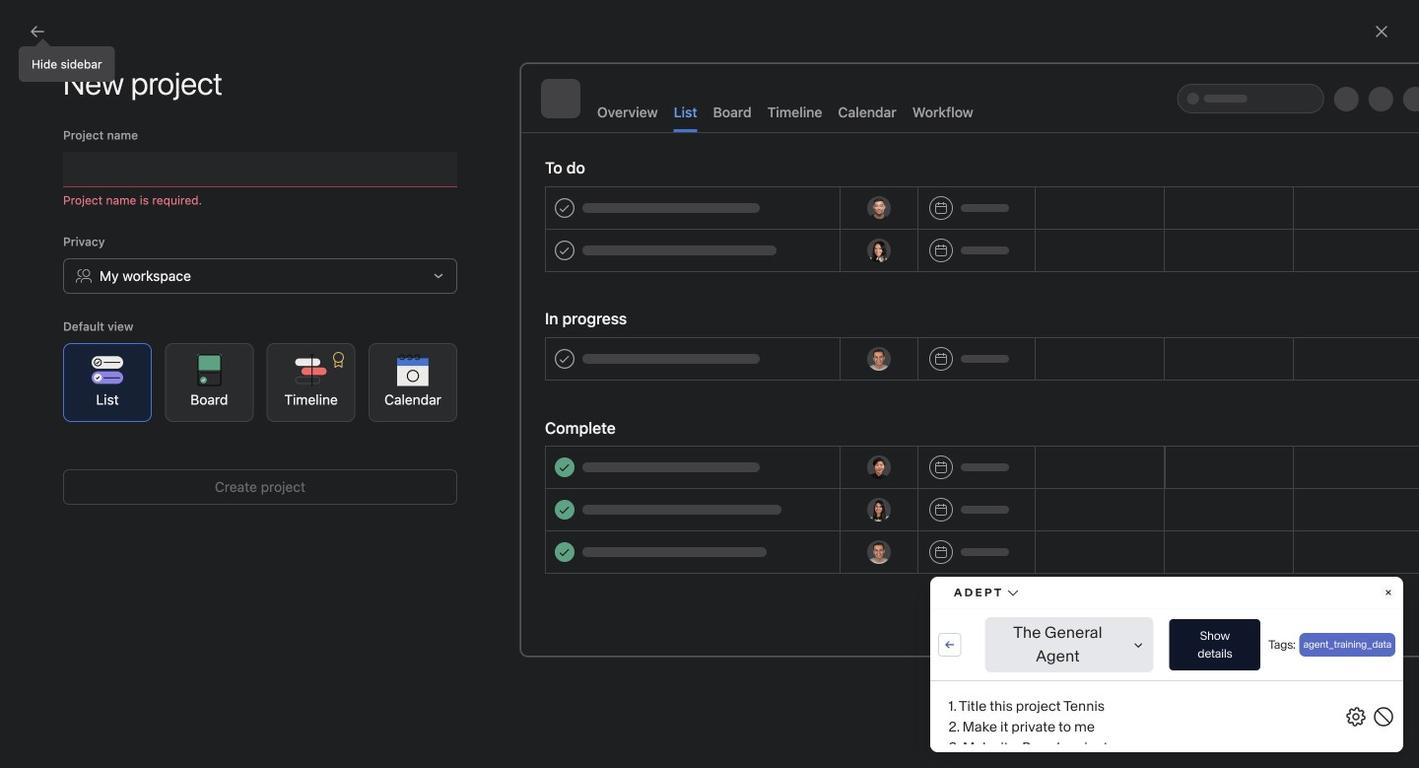 Task type: locate. For each thing, give the bounding box(es) containing it.
projects element
[[0, 384, 237, 550]]

rocket image
[[880, 501, 904, 525]]

list item
[[861, 341, 1113, 401], [269, 414, 820, 449]]

hide sidebar image
[[26, 16, 41, 32]]

go back image
[[30, 24, 45, 39]]

close image
[[1374, 24, 1390, 39]]

briefcase image
[[1132, 430, 1156, 454]]

None text field
[[63, 152, 457, 187]]

1 vertical spatial list item
[[269, 414, 820, 449]]

tooltip
[[20, 41, 114, 81]]

line_and_symbols image
[[880, 430, 904, 454]]

1 horizontal spatial list item
[[861, 341, 1113, 401]]

0 vertical spatial list item
[[861, 341, 1113, 401]]



Task type: describe. For each thing, give the bounding box(es) containing it.
list image
[[1132, 359, 1156, 383]]

this is a preview of your project image
[[521, 63, 1420, 657]]

insights element
[[0, 179, 237, 314]]

starred element
[[0, 314, 237, 384]]

global element
[[0, 48, 237, 167]]

0 horizontal spatial list item
[[269, 414, 820, 449]]



Task type: vqa. For each thing, say whether or not it's contained in the screenshot.
Appreciations image
no



